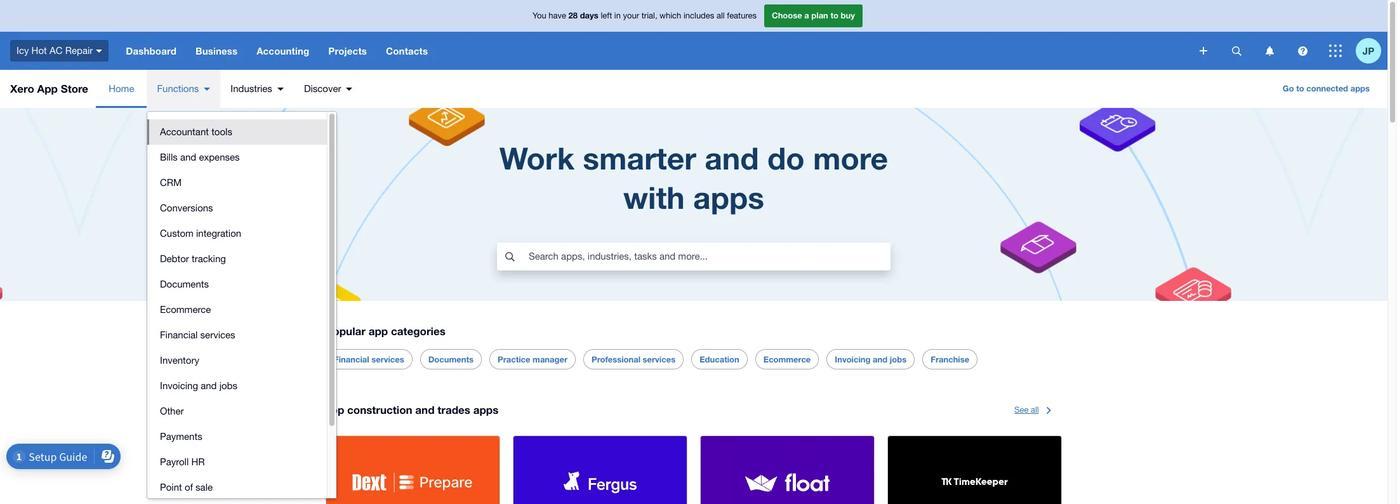 Task type: describe. For each thing, give the bounding box(es) containing it.
float cashflow forecasting app logo image
[[744, 472, 831, 493]]

1 horizontal spatial financial services button
[[334, 350, 404, 369]]

debtor
[[160, 253, 189, 264]]

2 horizontal spatial svg image
[[1329, 44, 1342, 57]]

business
[[196, 45, 238, 56]]

conversions
[[160, 202, 213, 213]]

go to connected apps link
[[1275, 79, 1377, 99]]

custom
[[160, 228, 193, 239]]

custom integration button
[[147, 221, 327, 246]]

have
[[549, 11, 566, 20]]

0 horizontal spatial apps
[[473, 403, 499, 417]]

point of sale
[[160, 482, 213, 493]]

home button
[[96, 70, 147, 108]]

accountant tools
[[160, 126, 232, 137]]

xero
[[10, 82, 34, 95]]

practice manager button
[[498, 350, 567, 369]]

tools
[[211, 126, 232, 137]]

store
[[61, 82, 88, 95]]

franchise
[[931, 354, 969, 365]]

work smarter and do more with apps
[[499, 140, 888, 215]]

top
[[326, 403, 344, 417]]

your
[[623, 11, 639, 20]]

0 horizontal spatial financial services button
[[147, 322, 327, 348]]

categories
[[391, 324, 446, 338]]

0 vertical spatial financial
[[160, 329, 198, 340]]

debtor tracking
[[160, 253, 226, 264]]

services for the left financial services button
[[200, 329, 235, 340]]

1 horizontal spatial invoicing and jobs
[[835, 354, 907, 365]]

documents for bottom documents button
[[428, 354, 474, 365]]

other button
[[147, 399, 327, 424]]

and inside button
[[180, 152, 196, 163]]

dashboard
[[126, 45, 176, 56]]

1 vertical spatial invoicing and jobs
[[160, 380, 237, 391]]

point of sale button
[[147, 475, 327, 500]]

popular app categories
[[326, 324, 446, 338]]

includes
[[684, 11, 714, 20]]

professional services button
[[592, 350, 675, 369]]

0 vertical spatial invoicing
[[835, 354, 871, 365]]

contacts
[[386, 45, 428, 56]]

0 horizontal spatial invoicing and jobs button
[[147, 373, 327, 399]]

buy
[[841, 10, 855, 20]]

ecommerce for the rightmost ecommerce button
[[763, 354, 811, 365]]

app
[[369, 324, 388, 338]]

left
[[601, 11, 612, 20]]

home
[[109, 83, 134, 94]]

discover
[[304, 83, 341, 94]]

inventory
[[160, 355, 199, 366]]

choose a plan to buy
[[772, 10, 855, 20]]

hot
[[31, 45, 47, 56]]

top construction and trades apps
[[326, 403, 499, 417]]

services for the right financial services button
[[371, 354, 404, 365]]

see all link
[[1014, 400, 1062, 420]]

fergus app logo image
[[564, 472, 637, 493]]

dashboard link
[[116, 32, 186, 70]]

banner containing jp
[[0, 0, 1388, 70]]

navigation inside 'banner'
[[116, 32, 1191, 70]]

28
[[569, 10, 578, 20]]

ac
[[49, 45, 63, 56]]

trial,
[[642, 11, 657, 20]]

accounting button
[[247, 32, 319, 70]]

which
[[660, 11, 681, 20]]

choose
[[772, 10, 802, 20]]

2 svg image from the left
[[1265, 46, 1274, 56]]

expenses
[[199, 152, 240, 163]]

dext prepare logo image
[[352, 472, 474, 493]]

1 vertical spatial jobs
[[219, 380, 237, 391]]

projects button
[[319, 32, 376, 70]]

conversions button
[[147, 196, 327, 221]]

0 vertical spatial invoicing and jobs button
[[835, 350, 907, 369]]

1 horizontal spatial svg image
[[1200, 47, 1207, 55]]

menu containing home
[[96, 70, 363, 108]]

1 vertical spatial invoicing
[[160, 380, 198, 391]]

education button
[[700, 350, 739, 369]]

payroll hr
[[160, 456, 205, 467]]

functions
[[157, 83, 199, 94]]

other
[[160, 406, 184, 416]]

3 svg image from the left
[[1298, 46, 1307, 56]]

accountant
[[160, 126, 209, 137]]

0 horizontal spatial documents button
[[147, 272, 327, 297]]

see all
[[1014, 405, 1039, 414]]

accountant tools button
[[147, 119, 327, 145]]

payroll hr button
[[147, 449, 327, 475]]

bills
[[160, 152, 178, 163]]

sale
[[196, 482, 213, 493]]

icy
[[17, 45, 29, 56]]

functions button
[[147, 70, 220, 108]]

construction
[[347, 403, 412, 417]]

features
[[727, 11, 757, 20]]

with
[[623, 179, 685, 215]]

1 horizontal spatial ecommerce button
[[763, 350, 811, 369]]



Task type: vqa. For each thing, say whether or not it's contained in the screenshot.
Leave a review BUTTON
no



Task type: locate. For each thing, give the bounding box(es) containing it.
trades
[[438, 403, 470, 417]]

debtor tracking button
[[147, 246, 327, 272]]

1 vertical spatial financial
[[334, 354, 369, 365]]

1 vertical spatial all
[[1031, 405, 1039, 414]]

0 horizontal spatial jobs
[[219, 380, 237, 391]]

financial up inventory
[[160, 329, 198, 340]]

financial services up inventory
[[160, 329, 235, 340]]

work
[[499, 140, 574, 176]]

list box containing accountant tools
[[147, 112, 327, 504]]

inventory button
[[147, 348, 327, 373]]

Search apps, industries, tasks and more... field
[[528, 244, 890, 269]]

custom integration
[[160, 228, 241, 239]]

apps right the connected on the right top
[[1351, 83, 1370, 93]]

plan
[[811, 10, 828, 20]]

1 svg image from the left
[[1232, 46, 1241, 56]]

0 vertical spatial documents button
[[147, 272, 327, 297]]

1 vertical spatial invoicing and jobs button
[[147, 373, 327, 399]]

jp button
[[1356, 32, 1388, 70]]

documents down categories
[[428, 354, 474, 365]]

navigation containing dashboard
[[116, 32, 1191, 70]]

practice manager
[[498, 354, 567, 365]]

0 horizontal spatial all
[[717, 11, 725, 20]]

documents button
[[147, 272, 327, 297], [428, 350, 474, 369]]

xero app store
[[10, 82, 88, 95]]

accounting
[[257, 45, 309, 56]]

1 horizontal spatial financial services
[[334, 354, 404, 365]]

1 horizontal spatial services
[[371, 354, 404, 365]]

0 horizontal spatial ecommerce button
[[147, 297, 327, 322]]

apps inside work smarter and do more with apps
[[693, 179, 764, 215]]

all inside you have 28 days left in your trial, which includes all features
[[717, 11, 725, 20]]

do
[[767, 140, 805, 176]]

a
[[804, 10, 809, 20]]

services up inventory button
[[200, 329, 235, 340]]

apps up search apps, industries, tasks and more... field
[[693, 179, 764, 215]]

1 horizontal spatial financial
[[334, 354, 369, 365]]

and inside work smarter and do more with apps
[[705, 140, 759, 176]]

smarter
[[583, 140, 696, 176]]

1 vertical spatial documents button
[[428, 350, 474, 369]]

0 vertical spatial invoicing and jobs
[[835, 354, 907, 365]]

payroll
[[160, 456, 189, 467]]

1 horizontal spatial svg image
[[1265, 46, 1274, 56]]

jobs
[[890, 354, 907, 365], [219, 380, 237, 391]]

financial services for the right financial services button
[[334, 354, 404, 365]]

0 horizontal spatial invoicing and jobs
[[160, 380, 237, 391]]

projects
[[328, 45, 367, 56]]

bills and expenses
[[160, 152, 240, 163]]

0 vertical spatial ecommerce button
[[147, 297, 327, 322]]

0 vertical spatial financial services
[[160, 329, 235, 340]]

industries button
[[220, 70, 294, 108]]

financial services inside financial services button
[[160, 329, 235, 340]]

1 horizontal spatial all
[[1031, 405, 1039, 414]]

1 vertical spatial financial services
[[334, 354, 404, 365]]

svg image
[[1329, 44, 1342, 57], [1200, 47, 1207, 55], [96, 49, 102, 53]]

services down "popular app categories" at the bottom left of page
[[371, 354, 404, 365]]

financial services button up inventory
[[147, 322, 327, 348]]

business button
[[186, 32, 247, 70]]

1 horizontal spatial jobs
[[890, 354, 907, 365]]

professional services
[[592, 354, 675, 365]]

1 horizontal spatial to
[[1296, 83, 1304, 93]]

0 horizontal spatial documents
[[160, 279, 209, 289]]

ecommerce
[[160, 304, 211, 315], [763, 354, 811, 365]]

documents button down tracking
[[147, 272, 327, 297]]

popular
[[326, 324, 366, 338]]

2 horizontal spatial svg image
[[1298, 46, 1307, 56]]

professional
[[592, 354, 640, 365]]

financial down popular
[[334, 354, 369, 365]]

financial services
[[160, 329, 235, 340], [334, 354, 404, 365]]

jobs left franchise button
[[890, 354, 907, 365]]

1 horizontal spatial apps
[[693, 179, 764, 215]]

2 vertical spatial apps
[[473, 403, 499, 417]]

icy hot ac repair
[[17, 45, 93, 56]]

ecommerce button
[[147, 297, 327, 322], [763, 350, 811, 369]]

1 vertical spatial ecommerce
[[763, 354, 811, 365]]

Work smarter and do more with apps search field
[[0, 108, 1388, 301]]

menu
[[96, 70, 363, 108]]

payments
[[160, 431, 202, 442]]

all left features
[[717, 11, 725, 20]]

0 horizontal spatial ecommerce
[[160, 304, 211, 315]]

payments button
[[147, 424, 327, 449]]

0 horizontal spatial invoicing
[[160, 380, 198, 391]]

crm button
[[147, 170, 327, 196]]

invoicing
[[835, 354, 871, 365], [160, 380, 198, 391]]

financial
[[160, 329, 198, 340], [334, 354, 369, 365]]

1 horizontal spatial documents button
[[428, 350, 474, 369]]

1 vertical spatial apps
[[693, 179, 764, 215]]

timekeeper app logo image
[[936, 472, 1014, 493]]

tracking
[[192, 253, 226, 264]]

education
[[700, 354, 739, 365]]

documents down debtor tracking
[[160, 279, 209, 289]]

services
[[200, 329, 235, 340], [371, 354, 404, 365], [643, 354, 675, 365]]

svg image
[[1232, 46, 1241, 56], [1265, 46, 1274, 56], [1298, 46, 1307, 56]]

0 vertical spatial to
[[831, 10, 839, 20]]

2 horizontal spatial services
[[643, 354, 675, 365]]

you have 28 days left in your trial, which includes all features
[[533, 10, 757, 20]]

hr
[[191, 456, 205, 467]]

1 horizontal spatial documents
[[428, 354, 474, 365]]

documents for left documents button
[[160, 279, 209, 289]]

group
[[147, 112, 336, 504]]

financial services for the left financial services button
[[160, 329, 235, 340]]

bills and expenses button
[[147, 145, 327, 170]]

svg image inside icy hot ac repair popup button
[[96, 49, 102, 53]]

franchise button
[[931, 350, 969, 369]]

financial services button
[[147, 322, 327, 348], [334, 350, 404, 369]]

to right go
[[1296, 83, 1304, 93]]

ecommerce for leftmost ecommerce button
[[160, 304, 211, 315]]

1 vertical spatial ecommerce button
[[763, 350, 811, 369]]

app
[[37, 82, 58, 95]]

1 vertical spatial documents
[[428, 354, 474, 365]]

0 vertical spatial financial services button
[[147, 322, 327, 348]]

navigation
[[116, 32, 1191, 70]]

documents
[[160, 279, 209, 289], [428, 354, 474, 365]]

discover button
[[294, 70, 363, 108]]

industries
[[231, 83, 272, 94]]

list box
[[147, 112, 327, 504]]

0 vertical spatial all
[[717, 11, 725, 20]]

apps right trades
[[473, 403, 499, 417]]

documents inside button
[[160, 279, 209, 289]]

repair
[[65, 45, 93, 56]]

all right see
[[1031, 405, 1039, 414]]

0 vertical spatial ecommerce
[[160, 304, 211, 315]]

financial services down app at bottom left
[[334, 354, 404, 365]]

jobs down inventory button
[[219, 380, 237, 391]]

1 vertical spatial to
[[1296, 83, 1304, 93]]

0 horizontal spatial financial services
[[160, 329, 235, 340]]

manager
[[533, 354, 567, 365]]

crm
[[160, 177, 182, 188]]

practice
[[498, 354, 530, 365]]

0 vertical spatial jobs
[[890, 354, 907, 365]]

0 horizontal spatial financial
[[160, 329, 198, 340]]

0 horizontal spatial svg image
[[96, 49, 102, 53]]

icy hot ac repair button
[[0, 32, 116, 70]]

in
[[614, 11, 621, 20]]

0 vertical spatial apps
[[1351, 83, 1370, 93]]

integration
[[196, 228, 241, 239]]

1 horizontal spatial ecommerce
[[763, 354, 811, 365]]

more
[[813, 140, 888, 176]]

1 horizontal spatial invoicing
[[835, 354, 871, 365]]

documents button down categories
[[428, 350, 474, 369]]

go
[[1283, 83, 1294, 93]]

connected
[[1307, 83, 1348, 93]]

you
[[533, 11, 546, 20]]

financial services button down app at bottom left
[[334, 350, 404, 369]]

point
[[160, 482, 182, 493]]

banner
[[0, 0, 1388, 70]]

see
[[1014, 405, 1029, 414]]

services right professional
[[643, 354, 675, 365]]

services for professional services button
[[643, 354, 675, 365]]

0 vertical spatial documents
[[160, 279, 209, 289]]

of
[[185, 482, 193, 493]]

to left buy
[[831, 10, 839, 20]]

0 horizontal spatial svg image
[[1232, 46, 1241, 56]]

contacts button
[[376, 32, 438, 70]]

0 horizontal spatial to
[[831, 10, 839, 20]]

1 horizontal spatial invoicing and jobs button
[[835, 350, 907, 369]]

0 horizontal spatial services
[[200, 329, 235, 340]]

1 vertical spatial financial services button
[[334, 350, 404, 369]]

days
[[580, 10, 598, 20]]

ecommerce inside button
[[160, 304, 211, 315]]

2 horizontal spatial apps
[[1351, 83, 1370, 93]]

group containing accountant tools
[[147, 112, 336, 504]]

jp
[[1363, 45, 1374, 56]]



